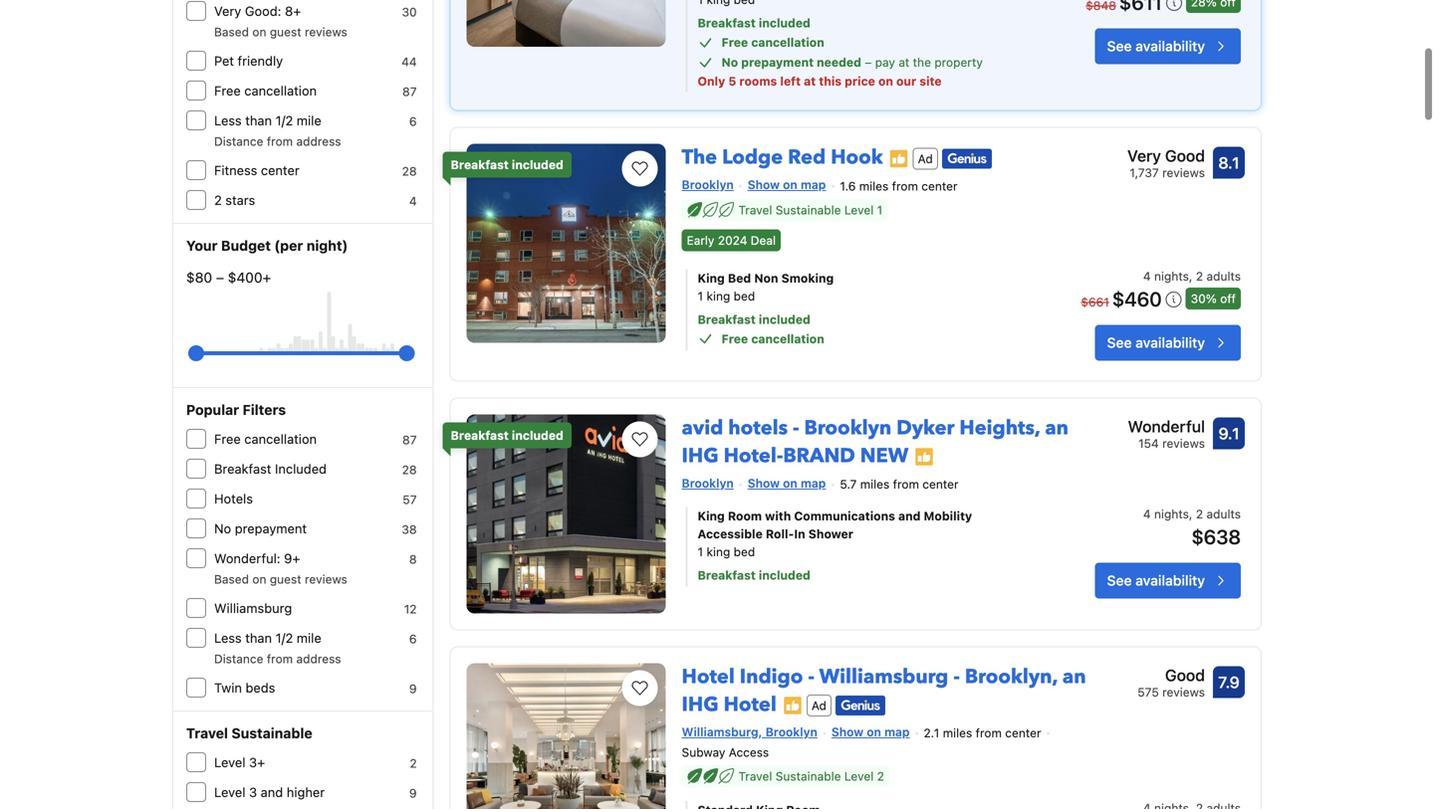 Task type: vqa. For each thing, say whether or not it's contained in the screenshot.
6 to the bottom
yes



Task type: describe. For each thing, give the bounding box(es) containing it.
higher
[[287, 786, 325, 801]]

wonderful
[[1128, 417, 1205, 436]]

scored 8.1 element
[[1213, 147, 1245, 179]]

heights,
[[960, 415, 1040, 442]]

see availability for king bed non smoking
[[1107, 335, 1205, 351]]

your
[[186, 238, 218, 254]]

the
[[682, 144, 717, 172]]

1 address from the top
[[296, 134, 341, 148]]

on down 'pay'
[[879, 74, 894, 88]]

with
[[765, 510, 791, 524]]

$661
[[1081, 295, 1110, 309]]

0 vertical spatial at
[[899, 55, 910, 69]]

hotels
[[214, 492, 253, 507]]

only 5 rooms left at this price on our site
[[698, 74, 942, 88]]

the
[[913, 55, 931, 69]]

2 for 4 nights , 2 adults
[[1196, 269, 1204, 283]]

prepayment for no prepayment
[[235, 522, 307, 536]]

map for brooklyn
[[801, 477, 826, 490]]

included inside 'king room with communications and mobility accessible roll-in shower 1 king bed breakfast included'
[[759, 569, 811, 583]]

travel sustainable level 1
[[739, 203, 883, 217]]

property
[[935, 55, 983, 69]]

4 for 4
[[409, 194, 417, 208]]

needed
[[817, 55, 862, 69]]

center for 1.6
[[922, 179, 958, 193]]

1 inside 'king room with communications and mobility accessible roll-in shower 1 king bed breakfast included'
[[698, 546, 703, 560]]

brand
[[783, 443, 856, 470]]

the lodge red hook link
[[682, 136, 883, 172]]

budget
[[221, 238, 271, 254]]

early 2024 deal
[[687, 233, 776, 247]]

availability for king bed non smoking
[[1136, 335, 1205, 351]]

night)
[[307, 238, 348, 254]]

rooms
[[740, 74, 777, 88]]

based for wonderful:
[[214, 573, 249, 587]]

and inside 'king room with communications and mobility accessible roll-in shower 1 king bed breakfast included'
[[899, 510, 921, 524]]

wonderful:
[[214, 551, 281, 566]]

2 less than 1/2 mile from the top
[[214, 631, 322, 646]]

no for no prepayment needed – pay at the property
[[722, 55, 738, 69]]

show for hotels
[[748, 477, 780, 490]]

filters
[[243, 402, 286, 418]]

mobility
[[924, 510, 973, 524]]

subway
[[682, 746, 726, 760]]

accessible
[[698, 528, 763, 542]]

included inside 1 king bed breakfast included
[[759, 313, 811, 327]]

1 availability from the top
[[1136, 38, 1205, 54]]

1,737
[[1130, 166, 1159, 180]]

9 for twin beds
[[409, 682, 417, 696]]

hotels
[[729, 415, 788, 442]]

scored 7.9 element
[[1213, 667, 1245, 699]]

1 87 from the top
[[403, 85, 417, 99]]

wonderful 154 reviews
[[1128, 417, 1205, 451]]

see availability link for king room with communications and mobility accessible roll-in shower
[[1096, 564, 1241, 599]]

$460
[[1113, 287, 1162, 311]]

show on map for indigo
[[832, 726, 910, 740]]

site
[[920, 74, 942, 88]]

free down popular filters
[[214, 432, 241, 447]]

king for king bed non smoking
[[698, 271, 725, 285]]

30
[[402, 5, 417, 19]]

0 vertical spatial hotel
[[682, 664, 735, 691]]

cancellation up the breakfast included
[[244, 432, 317, 447]]

see availability for king room with communications and mobility accessible roll-in shower
[[1107, 573, 1205, 589]]

twin beds
[[214, 681, 275, 696]]

free down 1 king bed breakfast included
[[722, 332, 748, 346]]

0 horizontal spatial and
[[261, 786, 283, 801]]

1 6 from the top
[[409, 115, 417, 129]]

1 than from the top
[[245, 113, 272, 128]]

3
[[249, 786, 257, 801]]

king room with communications and mobility accessible roll-in shower 1 king bed breakfast included
[[698, 510, 973, 583]]

1 see availability link from the top
[[1096, 29, 1241, 64]]

brooklyn,
[[965, 664, 1058, 691]]

hotel-
[[724, 443, 783, 470]]

popular
[[186, 402, 239, 418]]

level left the 3+
[[214, 756, 246, 771]]

hotel indigo - williamsburg - brooklyn, an ihg hotel
[[682, 664, 1086, 719]]

57
[[403, 493, 417, 507]]

2 6 from the top
[[409, 633, 417, 647]]

from for 2.1
[[976, 727, 1002, 741]]

an for avid hotels - brooklyn dyker heights, an ihg hotel-brand new
[[1045, 415, 1069, 442]]

an for hotel indigo - williamsburg - brooklyn, an ihg hotel
[[1063, 664, 1086, 691]]

no prepayment
[[214, 522, 307, 536]]

breakfast included
[[214, 462, 327, 477]]

king room with communications and mobility accessible roll-in shower link
[[698, 508, 1035, 544]]

4 for 4 nights , 2 adults $638
[[1144, 508, 1151, 522]]

, for 4 nights , 2 adults
[[1189, 269, 1193, 283]]

only
[[698, 74, 726, 88]]

4 nights , 2 adults
[[1144, 269, 1241, 283]]

no for no prepayment
[[214, 522, 231, 536]]

brooklyn inside avid hotels - brooklyn dyker heights, an ihg hotel-brand new
[[805, 415, 892, 442]]

price
[[845, 74, 876, 88]]

center for 2.1
[[1006, 727, 1042, 741]]

1 vertical spatial –
[[216, 269, 224, 286]]

from up fitness center
[[267, 134, 293, 148]]

smoking
[[782, 271, 834, 285]]

avid
[[682, 415, 724, 442]]

show for indigo
[[832, 726, 864, 740]]

30% off
[[1191, 292, 1236, 306]]

the lodge red hook
[[682, 144, 883, 172]]

, for 4 nights , 2 adults $638
[[1189, 508, 1193, 522]]

avid hotels - brooklyn dyker heights, an ihg hotel-brand new
[[682, 415, 1069, 470]]

on down the lodge red hook
[[783, 178, 798, 192]]

hook
[[831, 144, 883, 172]]

wonderful: 9+
[[214, 551, 300, 566]]

1 see availability from the top
[[1107, 38, 1205, 54]]

brooklyn up access
[[766, 726, 818, 740]]

$638
[[1192, 526, 1241, 549]]

2 distance from the top
[[214, 653, 263, 667]]

no prepayment needed – pay at the property
[[722, 55, 983, 69]]

travel sustainable level 2
[[739, 770, 885, 784]]

1 vertical spatial travel
[[186, 726, 228, 742]]

fitness center
[[214, 163, 300, 178]]

12
[[404, 603, 417, 617]]

1 distance from address from the top
[[214, 134, 341, 148]]

level down 1.6
[[845, 203, 874, 217]]

dyker
[[897, 415, 955, 442]]

show on map for lodge
[[748, 178, 826, 192]]

154
[[1139, 437, 1159, 451]]

reviews inside good 575 reviews
[[1163, 686, 1205, 700]]

1 vertical spatial hotel
[[724, 692, 777, 719]]

8.1
[[1219, 154, 1240, 173]]

center for 5.7
[[923, 478, 959, 492]]

based for very
[[214, 25, 249, 39]]

show on map for hotels
[[748, 477, 826, 490]]

adults for 4 nights , 2 adults
[[1207, 269, 1241, 283]]

this property is part of our preferred partner program. it's committed to providing excellent service and good value. it'll pay us a higher commission if you make a booking. image for hook
[[889, 149, 909, 169]]

free cancellation down filters
[[214, 432, 317, 447]]

7.9
[[1219, 673, 1240, 692]]

off
[[1221, 292, 1236, 306]]

very good: 8+
[[214, 3, 301, 18]]

very good element
[[1128, 144, 1205, 168]]

early
[[687, 233, 715, 247]]

1 see from the top
[[1107, 38, 1132, 54]]

2 horizontal spatial -
[[954, 664, 960, 691]]

5
[[729, 74, 737, 88]]

room
[[728, 510, 762, 524]]

free up 5
[[722, 36, 748, 49]]

king bed non smoking link
[[698, 269, 1035, 287]]

2 less from the top
[[214, 631, 242, 646]]

sustainable for the lodge red hook
[[776, 203, 841, 217]]

very for good:
[[214, 3, 241, 18]]

king for king room with communications and mobility accessible roll-in shower 1 king bed breakfast included
[[698, 510, 725, 524]]

indigo
[[740, 664, 803, 691]]

twin
[[214, 681, 242, 696]]

friendly
[[238, 53, 283, 68]]

cancellation up left on the top right of page
[[752, 36, 825, 49]]

on down the very good: 8+
[[252, 25, 266, 39]]

lodge
[[722, 144, 783, 172]]

from up beds
[[267, 653, 293, 667]]

king inside 'king room with communications and mobility accessible roll-in shower 1 king bed breakfast included'
[[707, 546, 731, 560]]

2 address from the top
[[296, 653, 341, 667]]

ihg for avid hotels - brooklyn dyker heights, an ihg hotel-brand new
[[682, 443, 719, 470]]

4 nights , 2 adults $638
[[1144, 508, 1241, 549]]

0 vertical spatial 1
[[877, 203, 883, 217]]

brooklyn up room
[[682, 477, 734, 490]]

3+
[[249, 756, 265, 771]]

cancellation down 1 king bed breakfast included
[[752, 332, 825, 346]]

5.7
[[840, 478, 857, 492]]

575
[[1138, 686, 1159, 700]]

free down pet
[[214, 83, 241, 98]]

9+
[[284, 551, 300, 566]]

miles for brooklyn
[[860, 478, 890, 492]]

free cancellation up rooms
[[722, 36, 825, 49]]

level left 3
[[214, 786, 246, 801]]

2 for 4 nights , 2 adults $638
[[1196, 508, 1204, 522]]

2 1/2 from the top
[[276, 631, 293, 646]]

map for williamsburg
[[885, 726, 910, 740]]



Task type: locate. For each thing, give the bounding box(es) containing it.
center inside 2.1 miles from center subway access
[[1006, 727, 1042, 741]]

based up pet
[[214, 25, 249, 39]]

1 vertical spatial 6
[[409, 633, 417, 647]]

1 guest from the top
[[270, 25, 301, 39]]

hotel up 'williamsburg, brooklyn'
[[724, 692, 777, 719]]

3 see from the top
[[1107, 573, 1132, 589]]

miles for hook
[[859, 179, 889, 193]]

very left good:
[[214, 3, 241, 18]]

0 vertical spatial show
[[748, 178, 780, 192]]

williamsburg up 2.1 miles from center subway access
[[820, 664, 949, 691]]

reviews inside very good 1,737 reviews
[[1163, 166, 1205, 180]]

2 nights from the top
[[1155, 508, 1189, 522]]

show down hotel indigo - williamsburg - brooklyn, an ihg hotel
[[832, 726, 864, 740]]

level
[[845, 203, 874, 217], [214, 756, 246, 771], [845, 770, 874, 784], [214, 786, 246, 801]]

stars
[[226, 193, 255, 208]]

1 vertical spatial map
[[801, 477, 826, 490]]

1 vertical spatial 28
[[402, 463, 417, 477]]

2 vertical spatial show
[[832, 726, 864, 740]]

miles inside 2.1 miles from center subway access
[[943, 727, 973, 741]]

this property is part of our preferred partner program. it's committed to providing excellent service and good value. it'll pay us a higher commission if you make a booking. image for brooklyn
[[915, 447, 935, 467]]

pay
[[875, 55, 896, 69]]

address
[[296, 134, 341, 148], [296, 653, 341, 667]]

distance from address
[[214, 134, 341, 148], [214, 653, 341, 667]]

at left the
[[899, 55, 910, 69]]

hotel up williamsburg,
[[682, 664, 735, 691]]

based on guest reviews for good:
[[214, 25, 348, 39]]

3 availability from the top
[[1136, 573, 1205, 589]]

6 down 12 on the left of the page
[[409, 633, 417, 647]]

9
[[409, 682, 417, 696], [409, 787, 417, 801]]

2 vertical spatial miles
[[943, 727, 973, 741]]

2 based on guest reviews from the top
[[214, 573, 348, 587]]

1 ihg from the top
[[682, 443, 719, 470]]

2 28 from the top
[[402, 463, 417, 477]]

8
[[409, 553, 417, 567]]

no up 5
[[722, 55, 738, 69]]

free cancellation down 'friendly'
[[214, 83, 317, 98]]

map for hook
[[801, 178, 826, 192]]

0 horizontal spatial williamsburg
[[214, 601, 292, 616]]

pet friendly
[[214, 53, 283, 68]]

from inside 2.1 miles from center subway access
[[976, 727, 1002, 741]]

1 good from the top
[[1166, 147, 1205, 166]]

miles right 1.6
[[859, 179, 889, 193]]

1 vertical spatial sustainable
[[232, 726, 312, 742]]

free cancellation
[[722, 36, 825, 49], [214, 83, 317, 98], [722, 332, 825, 346], [214, 432, 317, 447]]

2 stars
[[214, 193, 255, 208]]

4
[[409, 194, 417, 208], [1144, 269, 1151, 283], [1144, 508, 1151, 522]]

map down brand
[[801, 477, 826, 490]]

less
[[214, 113, 242, 128], [214, 631, 242, 646]]

1 vertical spatial address
[[296, 653, 341, 667]]

at
[[899, 55, 910, 69], [804, 74, 816, 88]]

0 vertical spatial ad
[[918, 152, 933, 166]]

king inside 1 king bed breakfast included
[[707, 289, 731, 303]]

1 vertical spatial show
[[748, 477, 780, 490]]

2 based from the top
[[214, 573, 249, 587]]

1 king from the top
[[707, 289, 731, 303]]

3 see availability from the top
[[1107, 573, 1205, 589]]

see availability
[[1107, 38, 1205, 54], [1107, 335, 1205, 351], [1107, 573, 1205, 589]]

sustainable
[[776, 203, 841, 217], [232, 726, 312, 742], [776, 770, 841, 784]]

travel sustainable
[[186, 726, 312, 742]]

2 vertical spatial map
[[885, 726, 910, 740]]

- for brooklyn
[[793, 415, 800, 442]]

center right 1.6
[[922, 179, 958, 193]]

1 vertical spatial nights
[[1155, 508, 1189, 522]]

an right heights,
[[1045, 415, 1069, 442]]

see for king bed non smoking
[[1107, 335, 1132, 351]]

based on guest reviews down 9+
[[214, 573, 348, 587]]

0 vertical spatial 87
[[403, 85, 417, 99]]

2.1
[[924, 727, 940, 741]]

0 horizontal spatial prepayment
[[235, 522, 307, 536]]

brooklyn
[[682, 178, 734, 192], [805, 415, 892, 442], [682, 477, 734, 490], [766, 726, 818, 740]]

1 vertical spatial 4
[[1144, 269, 1151, 283]]

from down new
[[893, 478, 919, 492]]

2 vertical spatial breakfast included
[[451, 429, 564, 443]]

williamsburg inside hotel indigo - williamsburg - brooklyn, an ihg hotel
[[820, 664, 949, 691]]

1 vertical spatial 87
[[403, 433, 417, 447]]

0 vertical spatial mile
[[297, 113, 322, 128]]

avid hotels - brooklyn dyker heights, an ihg hotel-brand new image
[[467, 415, 666, 614]]

0 horizontal spatial -
[[793, 415, 800, 442]]

1 vertical spatial an
[[1063, 664, 1086, 691]]

– right $80
[[216, 269, 224, 286]]

and
[[899, 510, 921, 524], [261, 786, 283, 801]]

2 87 from the top
[[403, 433, 417, 447]]

1 down 1.6 miles from center
[[877, 203, 883, 217]]

1.6 miles from center
[[840, 179, 958, 193]]

2 vertical spatial show on map
[[832, 726, 910, 740]]

distance up fitness on the left top of the page
[[214, 134, 263, 148]]

bed down the accessible
[[734, 546, 755, 560]]

1 horizontal spatial ad
[[918, 152, 933, 166]]

brooklyn down the
[[682, 178, 734, 192]]

group
[[196, 338, 407, 370]]

2 distance from address from the top
[[214, 653, 341, 667]]

williamsburg, brooklyn
[[682, 726, 818, 740]]

1 , from the top
[[1189, 269, 1193, 283]]

nights for 4 nights , 2 adults
[[1155, 269, 1189, 283]]

breakfast
[[698, 16, 756, 30], [451, 158, 509, 172], [698, 313, 756, 327], [451, 429, 509, 443], [214, 462, 271, 477], [698, 569, 756, 583]]

see availability link for king bed non smoking
[[1096, 325, 1241, 361]]

based down wonderful:
[[214, 573, 249, 587]]

distance up twin beds
[[214, 653, 263, 667]]

show for lodge
[[748, 178, 780, 192]]

ad up 2.1 miles from center subway access
[[812, 699, 827, 713]]

breakfast included for the
[[451, 158, 564, 172]]

free
[[722, 36, 748, 49], [214, 83, 241, 98], [722, 332, 748, 346], [214, 432, 241, 447]]

0 horizontal spatial no
[[214, 522, 231, 536]]

an right "brooklyn,"
[[1063, 664, 1086, 691]]

roll-
[[766, 528, 794, 542]]

$80
[[186, 269, 212, 286]]

0 vertical spatial williamsburg
[[214, 601, 292, 616]]

ad up 1.6 miles from center
[[918, 152, 933, 166]]

this
[[819, 74, 842, 88]]

1 vertical spatial guest
[[270, 573, 301, 587]]

1 vertical spatial prepayment
[[235, 522, 307, 536]]

williamsburg
[[214, 601, 292, 616], [820, 664, 949, 691]]

prepayment up wonderful: 9+
[[235, 522, 307, 536]]

show
[[748, 178, 780, 192], [748, 477, 780, 490], [832, 726, 864, 740]]

scored 9.1 element
[[1213, 418, 1245, 450]]

0 horizontal spatial this property is part of our preferred partner program. it's committed to providing excellent service and good value. it'll pay us a higher commission if you make a booking. image
[[889, 149, 909, 169]]

1 vertical spatial based on guest reviews
[[214, 573, 348, 587]]

at right left on the top right of page
[[804, 74, 816, 88]]

pet
[[214, 53, 234, 68]]

0 vertical spatial –
[[865, 55, 872, 69]]

an inside avid hotels - brooklyn dyker heights, an ihg hotel-brand new
[[1045, 415, 1069, 442]]

2 vertical spatial see availability
[[1107, 573, 1205, 589]]

good left 7.9
[[1166, 666, 1205, 685]]

miles right 2.1
[[943, 727, 973, 741]]

0 vertical spatial guest
[[270, 25, 301, 39]]

king inside 'king room with communications and mobility accessible roll-in shower 1 king bed breakfast included'
[[698, 510, 725, 524]]

very inside very good 1,737 reviews
[[1128, 147, 1162, 166]]

reviews inside wonderful 154 reviews
[[1163, 437, 1205, 451]]

2 adults from the top
[[1207, 508, 1241, 522]]

2024
[[718, 233, 748, 247]]

2 vertical spatial travel
[[739, 770, 773, 784]]

2 than from the top
[[245, 631, 272, 646]]

williamsburg down wonderful: 9+
[[214, 601, 292, 616]]

breakfast included
[[698, 16, 811, 30], [451, 158, 564, 172], [451, 429, 564, 443]]

28 for fitness center
[[402, 164, 417, 178]]

travel up deal
[[739, 203, 773, 217]]

nights for 4 nights , 2 adults $638
[[1155, 508, 1189, 522]]

1 vertical spatial see
[[1107, 335, 1132, 351]]

0 vertical spatial no
[[722, 55, 738, 69]]

bed inside 1 king bed breakfast included
[[734, 289, 755, 303]]

bed
[[728, 271, 751, 285]]

guest down 9+
[[270, 573, 301, 587]]

from for 1.6
[[892, 179, 919, 193]]

cancellation down 'friendly'
[[244, 83, 317, 98]]

- right indigo
[[808, 664, 815, 691]]

2 vertical spatial see
[[1107, 573, 1132, 589]]

1 vertical spatial distance
[[214, 653, 263, 667]]

0 vertical spatial prepayment
[[742, 55, 814, 69]]

mile up fitness center
[[297, 113, 322, 128]]

0 horizontal spatial –
[[216, 269, 224, 286]]

ihg for hotel indigo - williamsburg - brooklyn, an ihg hotel
[[682, 692, 719, 719]]

1 horizontal spatial williamsburg
[[820, 664, 949, 691]]

2
[[214, 193, 222, 208], [1196, 269, 1204, 283], [1196, 508, 1204, 522], [410, 757, 417, 771], [877, 770, 885, 784]]

wonderful element
[[1128, 415, 1205, 439]]

3 see availability link from the top
[[1096, 564, 1241, 599]]

included
[[275, 462, 327, 477]]

than
[[245, 113, 272, 128], [245, 631, 272, 646]]

1/2 up fitness center
[[276, 113, 293, 128]]

this property is part of our preferred partner program. it's committed to providing excellent service and good value. it'll pay us a higher commission if you make a booking. image down "dyker"
[[915, 447, 935, 467]]

map up travel sustainable level 1
[[801, 178, 826, 192]]

ihg inside hotel indigo - williamsburg - brooklyn, an ihg hotel
[[682, 692, 719, 719]]

0 vertical spatial availability
[[1136, 38, 1205, 54]]

and down 5.7 miles from center
[[899, 510, 921, 524]]

2 vertical spatial 4
[[1144, 508, 1151, 522]]

travel for the
[[739, 203, 773, 217]]

than up beds
[[245, 631, 272, 646]]

1/2 down 9+
[[276, 631, 293, 646]]

on down wonderful: 9+
[[252, 573, 266, 587]]

prepayment
[[742, 55, 814, 69], [235, 522, 307, 536]]

$400+
[[228, 269, 271, 286]]

avid hotels - brooklyn dyker heights, an ihg hotel-brand new link
[[682, 407, 1069, 470]]

1 bed from the top
[[734, 289, 755, 303]]

distance from address up beds
[[214, 653, 341, 667]]

2 vertical spatial sustainable
[[776, 770, 841, 784]]

$80 – $400+
[[186, 269, 271, 286]]

new
[[861, 443, 909, 470]]

1 vertical spatial very
[[1128, 147, 1162, 166]]

0 vertical spatial an
[[1045, 415, 1069, 442]]

38
[[402, 523, 417, 537]]

30%
[[1191, 292, 1217, 306]]

- left "brooklyn,"
[[954, 664, 960, 691]]

1 28 from the top
[[402, 164, 417, 178]]

4 for 4 nights , 2 adults
[[1144, 269, 1151, 283]]

red
[[788, 144, 826, 172]]

0 vertical spatial map
[[801, 178, 826, 192]]

king down bed
[[707, 289, 731, 303]]

1 based from the top
[[214, 25, 249, 39]]

travel up "level 3+"
[[186, 726, 228, 742]]

2.1 miles from center subway access
[[682, 727, 1042, 760]]

this property is part of our preferred partner program. it's committed to providing excellent service and good value. it'll pay us a higher commission if you make a booking. image for williamsburg
[[783, 696, 803, 716]]

1 vertical spatial miles
[[860, 478, 890, 492]]

guest down 8+
[[270, 25, 301, 39]]

0 vertical spatial 1/2
[[276, 113, 293, 128]]

prepayment for no prepayment needed – pay at the property
[[742, 55, 814, 69]]

0 vertical spatial ihg
[[682, 443, 719, 470]]

0 vertical spatial less than 1/2 mile
[[214, 113, 322, 128]]

adults inside 4 nights , 2 adults $638
[[1207, 508, 1241, 522]]

0 vertical spatial king
[[707, 289, 731, 303]]

based on guest reviews
[[214, 25, 348, 39], [214, 573, 348, 587]]

28
[[402, 164, 417, 178], [402, 463, 417, 477]]

this property is part of our preferred partner program. it's committed to providing excellent service and good value. it'll pay us a higher commission if you make a booking. image
[[889, 149, 909, 169], [915, 447, 935, 467], [783, 696, 803, 716], [783, 696, 803, 716]]

1 vertical spatial based
[[214, 573, 249, 587]]

breakfast inside 1 king bed breakfast included
[[698, 313, 756, 327]]

distance from address up fitness center
[[214, 134, 341, 148]]

2 king from the top
[[698, 510, 725, 524]]

87 up 57
[[403, 433, 417, 447]]

sustainable for hotel indigo - williamsburg - brooklyn, an ihg hotel
[[776, 770, 841, 784]]

from for 5.7
[[893, 478, 919, 492]]

very up 1,737
[[1128, 147, 1162, 166]]

travel down access
[[739, 770, 773, 784]]

1 vertical spatial king
[[698, 510, 725, 524]]

level 3 and higher
[[214, 786, 325, 801]]

on
[[252, 25, 266, 39], [879, 74, 894, 88], [783, 178, 798, 192], [783, 477, 798, 490], [252, 573, 266, 587], [867, 726, 882, 740]]

1 vertical spatial ,
[[1189, 508, 1193, 522]]

miles right 5.7
[[860, 478, 890, 492]]

- for williamsburg
[[808, 664, 815, 691]]

1 mile from the top
[[297, 113, 322, 128]]

1 vertical spatial no
[[214, 522, 231, 536]]

very
[[214, 3, 241, 18], [1128, 147, 1162, 166]]

1 based on guest reviews from the top
[[214, 25, 348, 39]]

0 vertical spatial 4
[[409, 194, 417, 208]]

1 horizontal spatial –
[[865, 55, 872, 69]]

0 vertical spatial nights
[[1155, 269, 1189, 283]]

1 vertical spatial williamsburg
[[820, 664, 949, 691]]

than up fitness center
[[245, 113, 272, 128]]

- up brand
[[793, 415, 800, 442]]

good inside very good 1,737 reviews
[[1166, 147, 1205, 166]]

2 for travel sustainable level 2
[[877, 770, 885, 784]]

0 vertical spatial and
[[899, 510, 921, 524]]

0 vertical spatial adults
[[1207, 269, 1241, 283]]

1
[[877, 203, 883, 217], [698, 289, 703, 303], [698, 546, 703, 560]]

1 vertical spatial mile
[[297, 631, 322, 646]]

hotel
[[682, 664, 735, 691], [724, 692, 777, 719]]

adults up $638
[[1207, 508, 1241, 522]]

show on map
[[748, 178, 826, 192], [748, 477, 826, 490], [832, 726, 910, 740]]

no down hotels
[[214, 522, 231, 536]]

8+
[[285, 3, 301, 18]]

0 vertical spatial this property is part of our preferred partner program. it's committed to providing excellent service and good value. it'll pay us a higher commission if you make a booking. image
[[889, 149, 909, 169]]

1 vertical spatial at
[[804, 74, 816, 88]]

an inside hotel indigo - williamsburg - brooklyn, an ihg hotel
[[1063, 664, 1086, 691]]

-
[[793, 415, 800, 442], [808, 664, 815, 691], [954, 664, 960, 691]]

87
[[403, 85, 417, 99], [403, 433, 417, 447]]

1.6
[[840, 179, 856, 193]]

- inside avid hotels - brooklyn dyker heights, an ihg hotel-brand new
[[793, 415, 800, 442]]

1 horizontal spatial and
[[899, 510, 921, 524]]

1 9 from the top
[[409, 682, 417, 696]]

1 vertical spatial ad
[[812, 699, 827, 713]]

the lodge red hook image
[[467, 144, 666, 343]]

center down "brooklyn,"
[[1006, 727, 1042, 741]]

center right fitness on the left top of the page
[[261, 163, 300, 178]]

0 horizontal spatial at
[[804, 74, 816, 88]]

0 horizontal spatial ad
[[812, 699, 827, 713]]

sustainable down 1.6
[[776, 203, 841, 217]]

1 adults from the top
[[1207, 269, 1241, 283]]

very for good
[[1128, 147, 1162, 166]]

0 vertical spatial very
[[214, 3, 241, 18]]

0 vertical spatial breakfast included
[[698, 16, 811, 30]]

popular filters
[[186, 402, 286, 418]]

87 down 44
[[403, 85, 417, 99]]

1 horizontal spatial this property is part of our preferred partner program. it's committed to providing excellent service and good value. it'll pay us a higher commission if you make a booking. image
[[915, 447, 935, 467]]

1 vertical spatial and
[[261, 786, 283, 801]]

nights
[[1155, 269, 1189, 283], [1155, 508, 1189, 522]]

ad for hook
[[918, 152, 933, 166]]

1 vertical spatial distance from address
[[214, 653, 341, 667]]

0 vertical spatial ,
[[1189, 269, 1193, 283]]

reviews
[[305, 25, 348, 39], [1163, 166, 1205, 180], [1163, 437, 1205, 451], [305, 573, 348, 587], [1163, 686, 1205, 700]]

1 vertical spatial show on map
[[748, 477, 826, 490]]

from right 2.1
[[976, 727, 1002, 741]]

hotel indigo - williamsburg - brooklyn, an ihg hotel image
[[467, 664, 666, 810]]

0 vertical spatial address
[[296, 134, 341, 148]]

2 see availability link from the top
[[1096, 325, 1241, 361]]

5.7 miles from center
[[840, 478, 959, 492]]

less than 1/2 mile up fitness center
[[214, 113, 322, 128]]

guest
[[270, 25, 301, 39], [270, 573, 301, 587]]

2 vertical spatial 1
[[698, 546, 703, 560]]

guest for good:
[[270, 25, 301, 39]]

1 horizontal spatial at
[[899, 55, 910, 69]]

1 vertical spatial less than 1/2 mile
[[214, 631, 322, 646]]

0 vertical spatial based on guest reviews
[[214, 25, 348, 39]]

less up twin
[[214, 631, 242, 646]]

king bed non smoking
[[698, 271, 834, 285]]

6 down 44
[[409, 115, 417, 129]]

ad for williamsburg
[[812, 699, 827, 713]]

0 vertical spatial king
[[698, 271, 725, 285]]

king
[[707, 289, 731, 303], [707, 546, 731, 560]]

ihg up williamsburg,
[[682, 692, 719, 719]]

, inside 4 nights , 2 adults $638
[[1189, 508, 1193, 522]]

1 distance from the top
[[214, 134, 263, 148]]

mile down 9+
[[297, 631, 322, 646]]

show on map down the lodge red hook
[[748, 178, 826, 192]]

2 see from the top
[[1107, 335, 1132, 351]]

adults for 4 nights , 2 adults $638
[[1207, 508, 1241, 522]]

on down hotel indigo - williamsburg - brooklyn, an ihg hotel
[[867, 726, 882, 740]]

breakfast included for avid
[[451, 429, 564, 443]]

2 inside 4 nights , 2 adults $638
[[1196, 508, 1204, 522]]

2 ihg from the top
[[682, 692, 719, 719]]

0 vertical spatial see availability
[[1107, 38, 1205, 54]]

left
[[780, 74, 801, 88]]

brooklyn up brand
[[805, 415, 892, 442]]

based on guest reviews for 9+
[[214, 573, 348, 587]]

based on guest reviews down 8+
[[214, 25, 348, 39]]

1 horizontal spatial -
[[808, 664, 815, 691]]

4 inside 4 nights , 2 adults $638
[[1144, 508, 1151, 522]]

bed inside 'king room with communications and mobility accessible roll-in shower 1 king bed breakfast included'
[[734, 546, 755, 560]]

ihg inside avid hotels - brooklyn dyker heights, an ihg hotel-brand new
[[682, 443, 719, 470]]

1 vertical spatial good
[[1166, 666, 1205, 685]]

1 less than 1/2 mile from the top
[[214, 113, 322, 128]]

2 availability from the top
[[1136, 335, 1205, 351]]

6
[[409, 115, 417, 129], [409, 633, 417, 647]]

2 vertical spatial see availability link
[[1096, 564, 1241, 599]]

genius discounts available at this property. image
[[942, 149, 992, 169], [942, 149, 992, 169], [836, 696, 886, 716], [836, 696, 886, 716]]

breakfast inside 'king room with communications and mobility accessible roll-in shower 1 king bed breakfast included'
[[698, 569, 756, 583]]

2 see availability from the top
[[1107, 335, 1205, 351]]

0 vertical spatial good
[[1166, 147, 1205, 166]]

9 for level 3 and higher
[[409, 787, 417, 801]]

1 vertical spatial 9
[[409, 787, 417, 801]]

this property is part of our preferred partner program. it's committed to providing excellent service and good value. it'll pay us a higher commission if you make a booking. image for brooklyn
[[915, 447, 935, 467]]

on up with
[[783, 477, 798, 490]]

communications
[[794, 510, 896, 524]]

good left 8.1
[[1166, 147, 1205, 166]]

availability for king room with communications and mobility accessible roll-in shower
[[1136, 573, 1205, 589]]

adults up off
[[1207, 269, 1241, 283]]

1 down early
[[698, 289, 703, 303]]

2 , from the top
[[1189, 508, 1193, 522]]

king down the accessible
[[707, 546, 731, 560]]

nights inside 4 nights , 2 adults $638
[[1155, 508, 1189, 522]]

28 for breakfast included
[[402, 463, 417, 477]]

0 vertical spatial 6
[[409, 115, 417, 129]]

sustainable up the 3+
[[232, 726, 312, 742]]

from
[[267, 134, 293, 148], [892, 179, 919, 193], [893, 478, 919, 492], [267, 653, 293, 667], [976, 727, 1002, 741]]

1 down the accessible
[[698, 546, 703, 560]]

0 vertical spatial distance
[[214, 134, 263, 148]]

2 king from the top
[[707, 546, 731, 560]]

this property is part of our preferred partner program. it's committed to providing excellent service and good value. it'll pay us a higher commission if you make a booking. image
[[889, 149, 909, 169], [915, 447, 935, 467]]

non
[[755, 271, 779, 285]]

good element
[[1138, 664, 1205, 688]]

1 vertical spatial 1/2
[[276, 631, 293, 646]]

1 inside 1 king bed breakfast included
[[698, 289, 703, 303]]

(per
[[274, 238, 303, 254]]

level down 2.1 miles from center subway access
[[845, 770, 874, 784]]

access
[[729, 746, 769, 760]]

1 horizontal spatial prepayment
[[742, 55, 814, 69]]

2 bed from the top
[[734, 546, 755, 560]]

1 less from the top
[[214, 113, 242, 128]]

0 vertical spatial see availability link
[[1096, 29, 1241, 64]]

and right 3
[[261, 786, 283, 801]]

– left 'pay'
[[865, 55, 872, 69]]

nights down 154
[[1155, 508, 1189, 522]]

guest for 9+
[[270, 573, 301, 587]]

beds
[[246, 681, 275, 696]]

good inside good 575 reviews
[[1166, 666, 1205, 685]]

1 1/2 from the top
[[276, 113, 293, 128]]

king
[[698, 271, 725, 285], [698, 510, 725, 524]]

prepayment up left on the top right of page
[[742, 55, 814, 69]]

2 good from the top
[[1166, 666, 1205, 685]]

shower
[[809, 528, 854, 542]]

this property is part of our preferred partner program. it's committed to providing excellent service and good value. it'll pay us a higher commission if you make a booking. image for hook
[[889, 149, 909, 169]]

1 king from the top
[[698, 271, 725, 285]]

2 9 from the top
[[409, 787, 417, 801]]

0 vertical spatial based
[[214, 25, 249, 39]]

king up the accessible
[[698, 510, 725, 524]]

see for king room with communications and mobility accessible roll-in shower
[[1107, 573, 1132, 589]]

free cancellation down 1 king bed breakfast included
[[722, 332, 825, 346]]

0 vertical spatial show on map
[[748, 178, 826, 192]]

2 guest from the top
[[270, 573, 301, 587]]

travel for hotel
[[739, 770, 773, 784]]

sustainable down 2.1 miles from center subway access
[[776, 770, 841, 784]]

1 nights from the top
[[1155, 269, 1189, 283]]

2 mile from the top
[[297, 631, 322, 646]]

1 horizontal spatial no
[[722, 55, 738, 69]]



